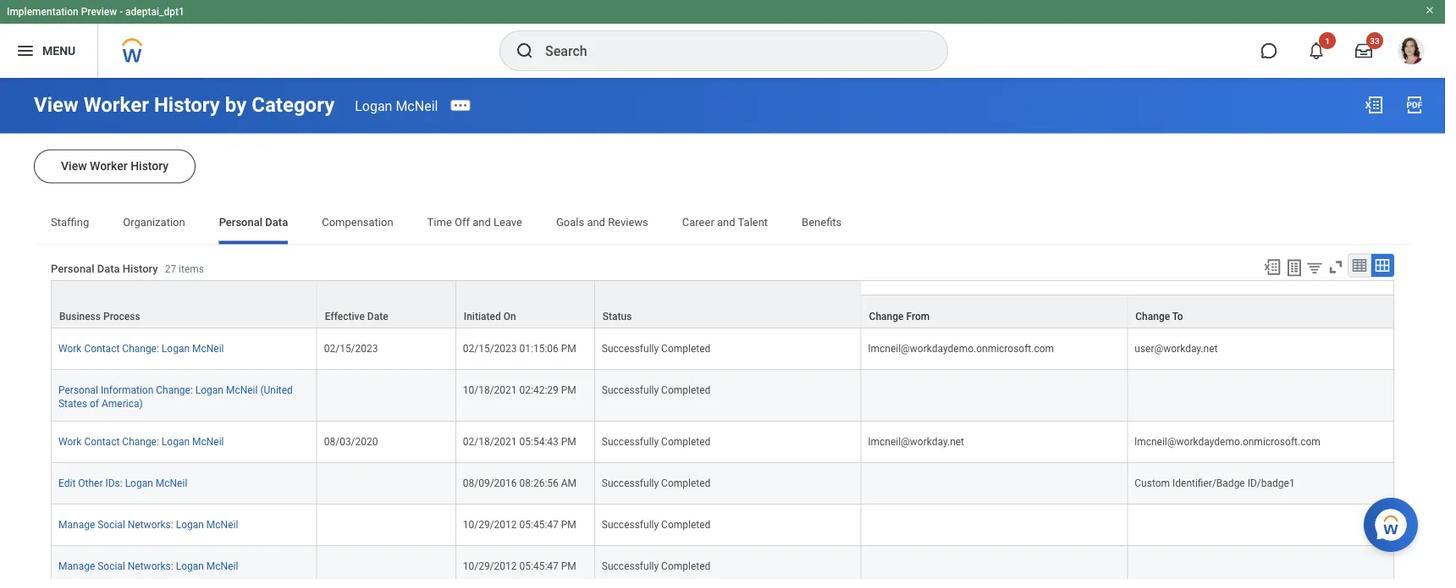 Task type: vqa. For each thing, say whether or not it's contained in the screenshot.
the topmost CONTENT
no



Task type: describe. For each thing, give the bounding box(es) containing it.
id/badge1
[[1248, 477, 1295, 489]]

successfully for first successfully completed element
[[602, 343, 659, 354]]

personal for personal data history 27 items
[[51, 262, 94, 275]]

personal information change: logan mcneil (united states of america) link
[[58, 381, 293, 409]]

initiated on button
[[456, 281, 594, 327]]

change from button
[[861, 295, 1127, 327]]

change for change to
[[1136, 310, 1170, 322]]

data for personal data history 27 items
[[97, 262, 120, 275]]

33
[[1370, 36, 1380, 46]]

lmcneil@workday.net
[[868, 436, 964, 448]]

on
[[503, 310, 516, 322]]

effective
[[325, 310, 365, 322]]

export to worksheets image
[[1284, 258, 1305, 278]]

logan mcneil
[[355, 98, 438, 114]]

manage for fifth successfully completed element from the top's manage social networks: logan mcneil link
[[58, 519, 95, 531]]

10/18/2021 02:42:29 pm
[[463, 384, 576, 396]]

adeptai_dpt1
[[125, 6, 184, 18]]

08/09/2016
[[463, 477, 517, 489]]

2 successfully completed element from the top
[[602, 381, 711, 396]]

status button
[[595, 281, 861, 327]]

(united
[[260, 384, 293, 396]]

successfully for third successfully completed element from the bottom of the view worker history by category main content
[[602, 477, 659, 489]]

history inside button
[[130, 159, 169, 173]]

history for 27
[[123, 262, 158, 275]]

05:45:47 for sixth successfully completed element from the top
[[519, 560, 559, 572]]

successfully completed for fifth successfully completed element from the top
[[602, 519, 711, 531]]

by
[[225, 93, 247, 117]]

time
[[427, 216, 452, 229]]

worker for view worker history
[[90, 159, 128, 173]]

mcneil for 08/03/2020 work contact change: logan mcneil link
[[192, 436, 224, 448]]

export to excel image for personal data history
[[1263, 258, 1282, 276]]

pm for fifth successfully completed element from the top
[[561, 519, 576, 531]]

off
[[455, 216, 470, 229]]

02/15/2023 01:15:06 pm
[[463, 343, 576, 354]]

view worker history
[[61, 159, 169, 173]]

pm for sixth successfully completed element from the top
[[561, 560, 576, 572]]

08:26:56
[[519, 477, 559, 489]]

to
[[1172, 310, 1183, 322]]

search image
[[515, 41, 535, 61]]

change to
[[1136, 310, 1183, 322]]

goals and reviews
[[556, 216, 648, 229]]

05:54:43
[[519, 436, 559, 448]]

pm for 2nd successfully completed element from the top
[[561, 384, 576, 396]]

other
[[78, 477, 103, 489]]

02/18/2021
[[463, 436, 517, 448]]

time off and leave
[[427, 216, 522, 229]]

process
[[103, 310, 140, 322]]

personal for personal information change: logan mcneil (united states of america)
[[58, 384, 98, 396]]

row containing business process
[[51, 280, 1394, 328]]

08/03/2020
[[324, 436, 378, 448]]

ids:
[[105, 477, 122, 489]]

10/29/2012 for fifth successfully completed element from the top
[[463, 519, 517, 531]]

contact for 08/03/2020
[[84, 436, 120, 448]]

work contact change: logan mcneil for 08/03/2020
[[58, 436, 224, 448]]

08/09/2016 08:26:56 am
[[463, 477, 577, 489]]

change to button
[[1128, 295, 1394, 327]]

edit
[[58, 477, 76, 489]]

view worker history by category
[[34, 93, 335, 117]]

view worker history by category main content
[[0, 78, 1445, 579]]

01:15:06
[[519, 343, 559, 354]]

successfully completed for third successfully completed element from the top
[[602, 436, 711, 448]]

change: for 02/15/2023
[[122, 343, 159, 354]]

select to filter grid data image
[[1305, 259, 1324, 276]]

change for change from
[[869, 310, 904, 322]]

completed for first successfully completed element
[[661, 343, 711, 354]]

effective date
[[325, 310, 388, 322]]

data for personal data
[[265, 216, 288, 229]]

implementation preview -   adeptai_dpt1
[[7, 6, 184, 18]]

1 and from the left
[[473, 216, 491, 229]]

am
[[561, 477, 577, 489]]

33 button
[[1345, 32, 1383, 69]]

business process
[[59, 310, 140, 322]]

change from
[[869, 310, 930, 322]]

4 successfully completed element from the top
[[602, 474, 711, 489]]

5 row from the top
[[51, 421, 1394, 463]]

completed for third successfully completed element from the top
[[661, 436, 711, 448]]

1 successfully completed element from the top
[[602, 339, 711, 354]]

manage for sixth successfully completed element from the top's manage social networks: logan mcneil link
[[58, 560, 95, 572]]

justify image
[[15, 41, 36, 61]]

and for goals and reviews
[[587, 216, 605, 229]]

work contact change: logan mcneil link for 08/03/2020
[[58, 432, 224, 448]]

career
[[682, 216, 714, 229]]

personal data
[[219, 216, 288, 229]]

organization
[[123, 216, 185, 229]]

information
[[101, 384, 153, 396]]

view worker history button
[[34, 149, 196, 183]]

career and talent
[[682, 216, 768, 229]]

networks: for fifth successfully completed element from the top's manage social networks: logan mcneil link
[[128, 519, 173, 531]]

work for 08/03/2020
[[58, 436, 82, 448]]

successfully for third successfully completed element from the top
[[602, 436, 659, 448]]

date
[[367, 310, 388, 322]]

goals
[[556, 216, 584, 229]]

status
[[603, 310, 632, 322]]

table image
[[1351, 257, 1368, 274]]

worker for view worker history by category
[[84, 93, 149, 117]]

manage social networks: logan mcneil for sixth successfully completed element from the top's manage social networks: logan mcneil link
[[58, 560, 238, 572]]

-
[[120, 6, 123, 18]]

export to excel image for view worker history by category
[[1364, 95, 1384, 115]]

custom
[[1135, 477, 1170, 489]]

reviews
[[608, 216, 648, 229]]

1
[[1325, 36, 1330, 46]]

social for sixth successfully completed element from the top
[[98, 560, 125, 572]]

edit other ids: logan mcneil link
[[58, 474, 187, 489]]

compensation
[[322, 216, 393, 229]]

profile logan mcneil image
[[1398, 37, 1425, 68]]

history for by
[[154, 93, 220, 117]]

initiated on
[[464, 310, 516, 322]]



Task type: locate. For each thing, give the bounding box(es) containing it.
worker up view worker history
[[84, 93, 149, 117]]

logan inside personal information change: logan mcneil (united states of america)
[[195, 384, 223, 396]]

1 vertical spatial data
[[97, 262, 120, 275]]

1 work contact change: logan mcneil link from the top
[[58, 339, 224, 354]]

work contact change: logan mcneil link down america) at bottom left
[[58, 432, 224, 448]]

5 successfully from the top
[[602, 519, 659, 531]]

mcneil for fifth successfully completed element from the top's manage social networks: logan mcneil link
[[206, 519, 238, 531]]

change left to
[[1136, 310, 1170, 322]]

of
[[90, 398, 99, 409]]

manage
[[58, 519, 95, 531], [58, 560, 95, 572]]

completed for sixth successfully completed element from the top
[[661, 560, 711, 572]]

successfully completed for 2nd successfully completed element from the top
[[602, 384, 711, 396]]

1 10/29/2012 05:45:47 pm from the top
[[463, 519, 576, 531]]

10/29/2012 05:45:47 pm for sixth successfully completed element from the top
[[463, 560, 576, 572]]

0 vertical spatial manage social networks: logan mcneil
[[58, 519, 238, 531]]

personal data history 27 items
[[51, 262, 204, 275]]

4 completed from the top
[[661, 477, 711, 489]]

inbox large image
[[1355, 42, 1372, 59]]

2 row from the top
[[51, 294, 1394, 328]]

change: right 'information'
[[156, 384, 193, 396]]

notifications element
[[1406, 34, 1420, 47]]

tab list
[[34, 204, 1411, 244]]

1 completed from the top
[[661, 343, 711, 354]]

logan mcneil link
[[355, 98, 438, 114]]

personal for personal data
[[219, 216, 263, 229]]

business process button
[[52, 281, 316, 327]]

1 vertical spatial work contact change: logan mcneil link
[[58, 432, 224, 448]]

staffing
[[51, 216, 89, 229]]

0 vertical spatial lmcneil@workdaydemo.onmicrosoft.com
[[868, 343, 1054, 354]]

2 vertical spatial personal
[[58, 384, 98, 396]]

menu banner
[[0, 0, 1445, 78]]

0 vertical spatial personal
[[219, 216, 263, 229]]

0 horizontal spatial lmcneil@workdaydemo.onmicrosoft.com
[[868, 343, 1054, 354]]

6 successfully completed from the top
[[602, 560, 711, 572]]

1 horizontal spatial change
[[1136, 310, 1170, 322]]

notifications large image
[[1308, 42, 1325, 59]]

0 horizontal spatial data
[[97, 262, 120, 275]]

history left by
[[154, 93, 220, 117]]

0 vertical spatial data
[[265, 216, 288, 229]]

expand table image
[[1374, 257, 1391, 274]]

1 vertical spatial lmcneil@workdaydemo.onmicrosoft.com
[[1135, 436, 1321, 448]]

edit other ids: logan mcneil
[[58, 477, 187, 489]]

8 row from the top
[[51, 546, 1394, 579]]

1 manage from the top
[[58, 519, 95, 531]]

work contact change: logan mcneil for 02/15/2023
[[58, 343, 224, 354]]

2 vertical spatial history
[[123, 262, 158, 275]]

1 work from the top
[[58, 343, 82, 354]]

0 vertical spatial manage social networks: logan mcneil link
[[58, 515, 238, 531]]

1 successfully completed from the top
[[602, 343, 711, 354]]

2 manage social networks: logan mcneil from the top
[[58, 560, 238, 572]]

lmcneil@workdaydemo.onmicrosoft.com up "custom identifier/badge id/badge1"
[[1135, 436, 1321, 448]]

work contact change: logan mcneil link for 02/15/2023
[[58, 339, 224, 354]]

1 02/15/2023 from the left
[[324, 343, 378, 354]]

0 horizontal spatial 02/15/2023
[[324, 343, 378, 354]]

effective date button
[[317, 281, 455, 327]]

work contact change: logan mcneil link down process
[[58, 339, 224, 354]]

2 05:45:47 from the top
[[519, 560, 559, 572]]

0 horizontal spatial export to excel image
[[1263, 258, 1282, 276]]

completed for third successfully completed element from the bottom of the view worker history by category main content
[[661, 477, 711, 489]]

6 completed from the top
[[661, 560, 711, 572]]

data left compensation
[[265, 216, 288, 229]]

0 vertical spatial worker
[[84, 93, 149, 117]]

3 completed from the top
[[661, 436, 711, 448]]

6 successfully from the top
[[602, 560, 659, 572]]

view printable version (pdf) image
[[1405, 95, 1425, 115]]

02/15/2023 down initiated on
[[463, 343, 517, 354]]

row containing change from
[[51, 294, 1394, 328]]

2 work from the top
[[58, 436, 82, 448]]

and for career and talent
[[717, 216, 735, 229]]

1 horizontal spatial data
[[265, 216, 288, 229]]

social
[[98, 519, 125, 531], [98, 560, 125, 572]]

view up staffing
[[61, 159, 87, 173]]

1 vertical spatial networks:
[[128, 560, 173, 572]]

successfully
[[602, 343, 659, 354], [602, 384, 659, 396], [602, 436, 659, 448], [602, 477, 659, 489], [602, 519, 659, 531], [602, 560, 659, 572]]

lmcneil@workdaydemo.onmicrosoft.com
[[868, 343, 1054, 354], [1135, 436, 1321, 448]]

3 pm from the top
[[561, 436, 576, 448]]

4 pm from the top
[[561, 519, 576, 531]]

contact for 02/15/2023
[[84, 343, 120, 354]]

change
[[869, 310, 904, 322], [1136, 310, 1170, 322]]

0 vertical spatial 10/29/2012 05:45:47 pm
[[463, 519, 576, 531]]

menu
[[42, 44, 76, 58]]

close environment banner image
[[1425, 5, 1435, 15]]

tab list containing staffing
[[34, 204, 1411, 244]]

leave
[[494, 216, 522, 229]]

0 vertical spatial history
[[154, 93, 220, 117]]

1 vertical spatial 05:45:47
[[519, 560, 559, 572]]

0 vertical spatial work contact change: logan mcneil
[[58, 343, 224, 354]]

change: down america) at bottom left
[[122, 436, 159, 448]]

27
[[165, 263, 176, 275]]

0 vertical spatial manage
[[58, 519, 95, 531]]

successfully completed for first successfully completed element
[[602, 343, 711, 354]]

10/29/2012 05:45:47 pm for fifth successfully completed element from the top
[[463, 519, 576, 531]]

1 vertical spatial worker
[[90, 159, 128, 173]]

Search Workday  search field
[[545, 32, 913, 69]]

02/15/2023
[[324, 343, 378, 354], [463, 343, 517, 354]]

1 pm from the top
[[561, 343, 576, 354]]

1 networks: from the top
[[128, 519, 173, 531]]

history left 27
[[123, 262, 158, 275]]

1 vertical spatial work contact change: logan mcneil
[[58, 436, 224, 448]]

05:45:47 for fifth successfully completed element from the top
[[519, 519, 559, 531]]

menu button
[[0, 24, 98, 78]]

2 manage social networks: logan mcneil link from the top
[[58, 557, 238, 572]]

10/18/2021
[[463, 384, 517, 396]]

from
[[906, 310, 930, 322]]

3 successfully completed from the top
[[602, 436, 711, 448]]

items
[[179, 263, 204, 275]]

view down 'menu'
[[34, 93, 78, 117]]

row containing edit other ids: logan mcneil
[[51, 463, 1394, 504]]

1 horizontal spatial 02/15/2023
[[463, 343, 517, 354]]

user@workday.net
[[1135, 343, 1218, 354]]

successfully completed for sixth successfully completed element from the top
[[602, 560, 711, 572]]

work down states
[[58, 436, 82, 448]]

work down business
[[58, 343, 82, 354]]

and right off
[[473, 216, 491, 229]]

completed
[[661, 343, 711, 354], [661, 384, 711, 396], [661, 436, 711, 448], [661, 477, 711, 489], [661, 519, 711, 531], [661, 560, 711, 572]]

1 vertical spatial change:
[[156, 384, 193, 396]]

02/18/2021 05:54:43 pm
[[463, 436, 576, 448]]

states
[[58, 398, 87, 409]]

pm
[[561, 343, 576, 354], [561, 384, 576, 396], [561, 436, 576, 448], [561, 519, 576, 531], [561, 560, 576, 572]]

0 vertical spatial view
[[34, 93, 78, 117]]

2 networks: from the top
[[128, 560, 173, 572]]

2 and from the left
[[587, 216, 605, 229]]

1 vertical spatial manage social networks: logan mcneil link
[[58, 557, 238, 572]]

lmcneil@workdaydemo.onmicrosoft.com down change from popup button
[[868, 343, 1054, 354]]

0 vertical spatial export to excel image
[[1364, 95, 1384, 115]]

02:42:29
[[519, 384, 559, 396]]

2 02/15/2023 from the left
[[463, 343, 517, 354]]

history
[[154, 93, 220, 117], [130, 159, 169, 173], [123, 262, 158, 275]]

and
[[473, 216, 491, 229], [587, 216, 605, 229], [717, 216, 735, 229]]

and right goals
[[587, 216, 605, 229]]

manage social networks: logan mcneil for fifth successfully completed element from the top's manage social networks: logan mcneil link
[[58, 519, 238, 531]]

change: for 08/03/2020
[[122, 436, 159, 448]]

social for fifth successfully completed element from the top
[[98, 519, 125, 531]]

export to excel image
[[1364, 95, 1384, 115], [1263, 258, 1282, 276]]

manage social networks: logan mcneil link for fifth successfully completed element from the top
[[58, 515, 238, 531]]

custom identifier/badge id/badge1
[[1135, 477, 1295, 489]]

1 05:45:47 from the top
[[519, 519, 559, 531]]

2 10/29/2012 from the top
[[463, 560, 517, 572]]

0 vertical spatial networks:
[[128, 519, 173, 531]]

0 vertical spatial contact
[[84, 343, 120, 354]]

1 vertical spatial 10/29/2012
[[463, 560, 517, 572]]

america)
[[102, 398, 143, 409]]

toolbar
[[1256, 254, 1394, 280]]

2 change from the left
[[1136, 310, 1170, 322]]

0 horizontal spatial change
[[869, 310, 904, 322]]

manage social networks: logan mcneil
[[58, 519, 238, 531], [58, 560, 238, 572]]

history up 'organization'
[[130, 159, 169, 173]]

1 vertical spatial work
[[58, 436, 82, 448]]

mcneil for sixth successfully completed element from the top's manage social networks: logan mcneil link
[[206, 560, 238, 572]]

05:45:47
[[519, 519, 559, 531], [519, 560, 559, 572]]

2 work contact change: logan mcneil link from the top
[[58, 432, 224, 448]]

02/15/2023 for 02/15/2023
[[324, 343, 378, 354]]

contact down of
[[84, 436, 120, 448]]

1 10/29/2012 from the top
[[463, 519, 517, 531]]

2 successfully from the top
[[602, 384, 659, 396]]

1 horizontal spatial export to excel image
[[1364, 95, 1384, 115]]

3 successfully from the top
[[602, 436, 659, 448]]

view
[[34, 93, 78, 117], [61, 159, 87, 173]]

data
[[265, 216, 288, 229], [97, 262, 120, 275]]

6 successfully completed element from the top
[[602, 557, 711, 572]]

2 horizontal spatial and
[[717, 216, 735, 229]]

5 successfully completed from the top
[[602, 519, 711, 531]]

0 horizontal spatial and
[[473, 216, 491, 229]]

2 pm from the top
[[561, 384, 576, 396]]

work contact change: logan mcneil down america) at bottom left
[[58, 436, 224, 448]]

manage social networks: logan mcneil link
[[58, 515, 238, 531], [58, 557, 238, 572]]

1 contact from the top
[[84, 343, 120, 354]]

1 change from the left
[[869, 310, 904, 322]]

successfully completed element
[[602, 339, 711, 354], [602, 381, 711, 396], [602, 432, 711, 448], [602, 474, 711, 489], [602, 515, 711, 531], [602, 557, 711, 572]]

1 button
[[1298, 32, 1336, 69]]

completed for 2nd successfully completed element from the top
[[661, 384, 711, 396]]

10/29/2012
[[463, 519, 517, 531], [463, 560, 517, 572]]

networks: for sixth successfully completed element from the top's manage social networks: logan mcneil link
[[128, 560, 173, 572]]

fullscreen image
[[1327, 258, 1345, 276]]

6 row from the top
[[51, 463, 1394, 504]]

5 successfully completed element from the top
[[602, 515, 711, 531]]

5 pm from the top
[[561, 560, 576, 572]]

identifier/badge
[[1173, 477, 1245, 489]]

work contact change: logan mcneil
[[58, 343, 224, 354], [58, 436, 224, 448]]

4 row from the top
[[51, 370, 1394, 421]]

02/15/2023 for 02/15/2023 01:15:06 pm
[[463, 343, 517, 354]]

3 and from the left
[[717, 216, 735, 229]]

1 vertical spatial export to excel image
[[1263, 258, 1282, 276]]

3 successfully completed element from the top
[[602, 432, 711, 448]]

4 successfully from the top
[[602, 477, 659, 489]]

1 social from the top
[[98, 519, 125, 531]]

preview
[[81, 6, 117, 18]]

worker inside view worker history button
[[90, 159, 128, 173]]

1 vertical spatial social
[[98, 560, 125, 572]]

view for view worker history by category
[[34, 93, 78, 117]]

1 vertical spatial view
[[61, 159, 87, 173]]

export to excel image left 'export to worksheets' icon
[[1263, 258, 1282, 276]]

mcneil inside personal information change: logan mcneil (united states of america)
[[226, 384, 258, 396]]

toolbar inside view worker history by category main content
[[1256, 254, 1394, 280]]

2 contact from the top
[[84, 436, 120, 448]]

successfully for 2nd successfully completed element from the top
[[602, 384, 659, 396]]

1 vertical spatial manage social networks: logan mcneil
[[58, 560, 238, 572]]

7 row from the top
[[51, 504, 1394, 546]]

work contact change: logan mcneil down process
[[58, 343, 224, 354]]

2 work contact change: logan mcneil from the top
[[58, 436, 224, 448]]

1 vertical spatial contact
[[84, 436, 120, 448]]

1 successfully from the top
[[602, 343, 659, 354]]

successfully for sixth successfully completed element from the top
[[602, 560, 659, 572]]

work contact change: logan mcneil link
[[58, 339, 224, 354], [58, 432, 224, 448]]

1 vertical spatial manage
[[58, 560, 95, 572]]

2 completed from the top
[[661, 384, 711, 396]]

work
[[58, 343, 82, 354], [58, 436, 82, 448]]

business
[[59, 310, 101, 322]]

worker up 'organization'
[[90, 159, 128, 173]]

change: down process
[[122, 343, 159, 354]]

0 vertical spatial change:
[[122, 343, 159, 354]]

benefits
[[802, 216, 842, 229]]

view for view worker history
[[61, 159, 87, 173]]

1 vertical spatial 10/29/2012 05:45:47 pm
[[463, 560, 576, 572]]

view inside view worker history button
[[61, 159, 87, 173]]

1 horizontal spatial lmcneil@workdaydemo.onmicrosoft.com
[[1135, 436, 1321, 448]]

personal
[[219, 216, 263, 229], [51, 262, 94, 275], [58, 384, 98, 396]]

personal inside personal information change: logan mcneil (united states of america)
[[58, 384, 98, 396]]

mcneil for work contact change: logan mcneil link related to 02/15/2023
[[192, 343, 224, 354]]

export to excel image left "view printable version (pdf)" icon
[[1364, 95, 1384, 115]]

0 vertical spatial 05:45:47
[[519, 519, 559, 531]]

work for 02/15/2023
[[58, 343, 82, 354]]

talent
[[738, 216, 768, 229]]

successfully completed
[[602, 343, 711, 354], [602, 384, 711, 396], [602, 436, 711, 448], [602, 477, 711, 489], [602, 519, 711, 531], [602, 560, 711, 572]]

change:
[[122, 343, 159, 354], [156, 384, 193, 396], [122, 436, 159, 448]]

row
[[51, 280, 1394, 328], [51, 294, 1394, 328], [51, 328, 1394, 370], [51, 370, 1394, 421], [51, 421, 1394, 463], [51, 463, 1394, 504], [51, 504, 1394, 546], [51, 546, 1394, 579]]

0 vertical spatial work contact change: logan mcneil link
[[58, 339, 224, 354]]

manage social networks: logan mcneil link for sixth successfully completed element from the top
[[58, 557, 238, 572]]

row containing personal information change: logan mcneil (united states of america)
[[51, 370, 1394, 421]]

change left from at the right bottom of the page
[[869, 310, 904, 322]]

mcneil for edit other ids: logan mcneil link
[[156, 477, 187, 489]]

mcneil
[[396, 98, 438, 114], [192, 343, 224, 354], [226, 384, 258, 396], [192, 436, 224, 448], [156, 477, 187, 489], [206, 519, 238, 531], [206, 560, 238, 572]]

1 vertical spatial personal
[[51, 262, 94, 275]]

5 completed from the top
[[661, 519, 711, 531]]

and left talent
[[717, 216, 735, 229]]

4 successfully completed from the top
[[602, 477, 711, 489]]

0 vertical spatial social
[[98, 519, 125, 531]]

initiated
[[464, 310, 501, 322]]

data up business process
[[97, 262, 120, 275]]

personal information change: logan mcneil (united states of america)
[[58, 384, 293, 409]]

2 10/29/2012 05:45:47 pm from the top
[[463, 560, 576, 572]]

completed for fifth successfully completed element from the top
[[661, 519, 711, 531]]

implementation
[[7, 6, 78, 18]]

10/29/2012 05:45:47 pm
[[463, 519, 576, 531], [463, 560, 576, 572]]

10/29/2012 for sixth successfully completed element from the top
[[463, 560, 517, 572]]

tab list inside view worker history by category main content
[[34, 204, 1411, 244]]

1 manage social networks: logan mcneil link from the top
[[58, 515, 238, 531]]

contact
[[84, 343, 120, 354], [84, 436, 120, 448]]

2 successfully completed from the top
[[602, 384, 711, 396]]

1 work contact change: logan mcneil from the top
[[58, 343, 224, 354]]

networks:
[[128, 519, 173, 531], [128, 560, 173, 572]]

1 row from the top
[[51, 280, 1394, 328]]

successfully for fifth successfully completed element from the top
[[602, 519, 659, 531]]

2 social from the top
[[98, 560, 125, 572]]

02/15/2023 down effective date
[[324, 343, 378, 354]]

0 vertical spatial work
[[58, 343, 82, 354]]

cell
[[317, 370, 456, 421], [861, 370, 1128, 421], [1128, 370, 1394, 421], [317, 463, 456, 504], [861, 463, 1128, 504], [317, 504, 456, 546], [861, 504, 1128, 546], [1128, 504, 1394, 546], [317, 546, 456, 579], [861, 546, 1128, 579], [1128, 546, 1394, 579]]

2 vertical spatial change:
[[122, 436, 159, 448]]

2 manage from the top
[[58, 560, 95, 572]]

change: inside personal information change: logan mcneil (united states of america)
[[156, 384, 193, 396]]

mcneil for personal information change: logan mcneil (united states of america) link
[[226, 384, 258, 396]]

1 manage social networks: logan mcneil from the top
[[58, 519, 238, 531]]

successfully completed for third successfully completed element from the bottom of the view worker history by category main content
[[602, 477, 711, 489]]

logan
[[355, 98, 392, 114], [162, 343, 190, 354], [195, 384, 223, 396], [162, 436, 190, 448], [125, 477, 153, 489], [176, 519, 204, 531], [176, 560, 204, 572]]

contact down business process
[[84, 343, 120, 354]]

data inside tab list
[[265, 216, 288, 229]]

3 row from the top
[[51, 328, 1394, 370]]

1 vertical spatial history
[[130, 159, 169, 173]]

category
[[252, 93, 335, 117]]

1 horizontal spatial and
[[587, 216, 605, 229]]

0 vertical spatial 10/29/2012
[[463, 519, 517, 531]]



